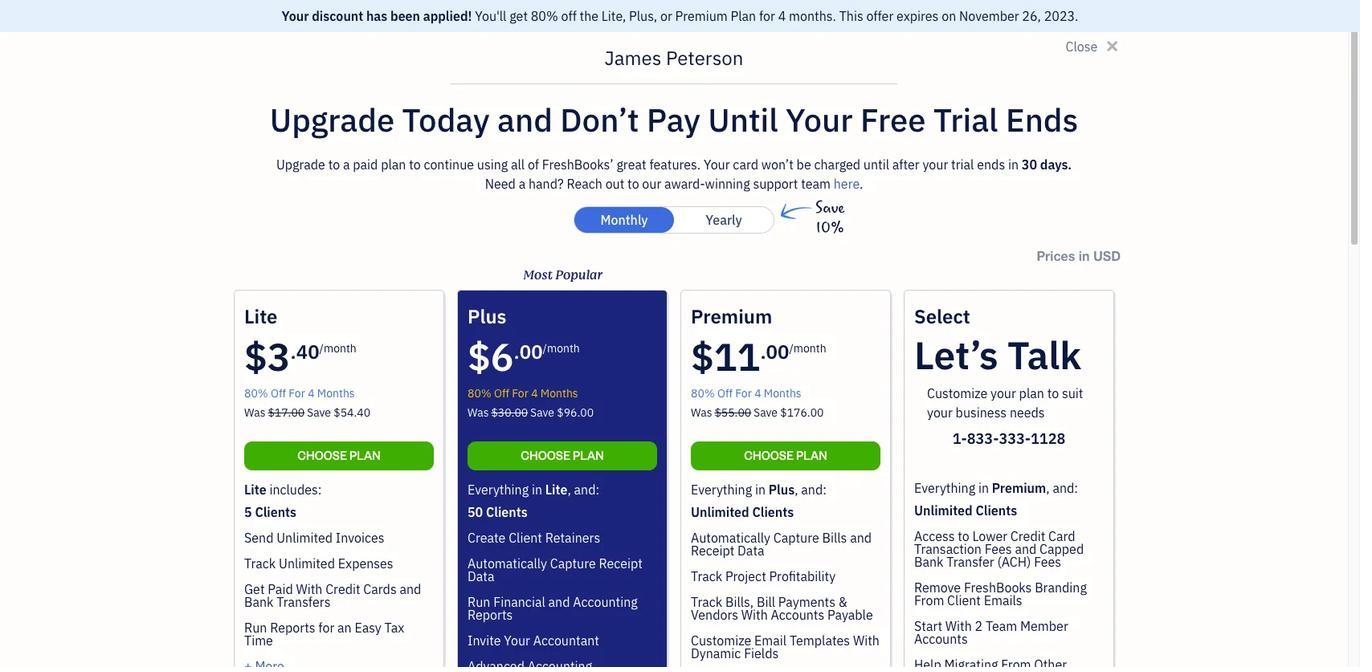 Task type: describe. For each thing, give the bounding box(es) containing it.
credit for and
[[1011, 529, 1046, 545]]

popular
[[555, 266, 602, 285]]

close
[[1066, 39, 1098, 55]]

your left discount
[[282, 8, 309, 24]]

team
[[986, 619, 1018, 635]]

. for premium
[[761, 339, 766, 365]]

retainers
[[545, 530, 601, 547]]

0 horizontal spatial fees
[[985, 542, 1012, 558]]

00 for plus
[[520, 339, 543, 365]]

access to lower credit card transaction fees and capped bank transfer (ach) fees
[[915, 529, 1084, 571]]

features.
[[650, 157, 701, 173]]

5
[[244, 505, 252, 521]]

4 for plus
[[531, 387, 538, 401]]

sso password
[[362, 433, 445, 449]]

invite your accountant
[[468, 633, 599, 649]]

bank inside access to lower credit card transaction fees and capped bank transfer (ach) fees
[[915, 555, 944, 571]]

change password
[[340, 467, 442, 483]]

choose plan for premium
[[744, 448, 828, 464]]

automatically for automatically capture bills and receipt data
[[691, 530, 771, 547]]

and inside the automatically capture bills and receipt data
[[850, 530, 872, 547]]

plan up "peterson" at the top of page
[[731, 8, 756, 24]]

bill
[[757, 595, 776, 611]]

payable
[[828, 608, 873, 624]]

you'll
[[475, 8, 507, 24]]

plan for plus
[[573, 448, 604, 464]]

templates
[[790, 633, 850, 649]]

save for lite
[[307, 406, 331, 420]]

get
[[510, 8, 528, 24]]

00 for premium
[[766, 339, 790, 365]]

project
[[726, 569, 767, 585]]

and up all at the left
[[497, 99, 553, 141]]

your left trial.
[[497, 13, 519, 27]]

plan for premium
[[796, 448, 828, 464]]

continue
[[424, 157, 474, 173]]

1-833-333-1128
[[953, 430, 1066, 448]]

0 horizontal spatial a
[[343, 157, 350, 173]]

upgrade to a paid plan to continue using all of freshbooks' great features. your card won't be charged until after your trial ends in 30 days. need a hand? reach out to our award-winning support team here .
[[276, 157, 1072, 192]]

months for plus
[[541, 387, 578, 401]]

, for plus
[[795, 482, 798, 498]]

account profile
[[340, 60, 545, 98]]

today
[[402, 99, 490, 141]]

plus
[[468, 304, 507, 330]]

4 for lite
[[308, 387, 315, 401]]

crown image
[[346, 12, 363, 29]]

80% for premium
[[691, 387, 715, 401]]

invoices
[[336, 530, 385, 547]]

lite inside 'lite includes: 5 clients'
[[244, 482, 267, 498]]

with inside the start with 2 team member accounts
[[946, 619, 972, 635]]

track bills, bill payments & vendors with accounts payable
[[691, 595, 873, 624]]

in for everything in premium , and: unlimited clients
[[979, 481, 989, 497]]

or
[[661, 8, 673, 24]]

team
[[801, 176, 831, 192]]

$17.00
[[268, 406, 305, 420]]

clients inside 'lite includes: 5 clients'
[[255, 505, 297, 521]]

months for lite
[[317, 387, 355, 401]]

and inside access to lower credit card transaction fees and capped bank transfer (ach) fees
[[1015, 542, 1037, 558]]

james peterson
[[605, 45, 744, 71]]

start with 2 team member accounts
[[915, 619, 1069, 648]]

left
[[466, 13, 483, 27]]

ends
[[1006, 99, 1079, 141]]

. 00 /month for premium
[[761, 339, 827, 365]]

transfer
[[947, 555, 995, 571]]

changes
[[397, 624, 467, 647]]

credit for transfers
[[326, 582, 361, 598]]

save 10%
[[816, 199, 845, 237]]

an
[[338, 620, 352, 637]]

all
[[511, 157, 525, 173]]

has
[[366, 8, 388, 24]]

member
[[1021, 619, 1069, 635]]

client inside remove freshbooks branding from client emails
[[948, 593, 981, 609]]

track inside "track bills, bill payments & vendors with accounts payable"
[[691, 595, 723, 611]]

card
[[733, 157, 759, 173]]

with inside the customize email templates with dynamic fields
[[853, 633, 880, 649]]

customize your plan to suit your business needs
[[927, 386, 1084, 421]]

don't
[[560, 99, 639, 141]]

choose for premium
[[744, 448, 794, 464]]

branding
[[1035, 580, 1087, 596]]

clients for everything in premium , and: unlimited clients
[[976, 503, 1018, 519]]

choose for plus
[[521, 448, 571, 464]]

info image
[[501, 366, 516, 385]]

everything for everything in plus , and: unlimited clients
[[691, 482, 752, 498]]

to inside access to lower credit card transaction fees and capped bank transfer (ach) fees
[[958, 529, 970, 545]]

send unlimited invoices
[[244, 530, 385, 547]]

everything for everything in lite , and: 50 clients
[[468, 482, 529, 498]]

save inside button
[[354, 624, 394, 647]]

after
[[893, 157, 920, 173]]

save changes button
[[340, 616, 482, 655]]

tax
[[385, 620, 405, 637]]

was for lite
[[244, 406, 266, 420]]

change password button
[[340, 465, 442, 485]]

receipt inside automatically capture receipt data
[[599, 556, 643, 572]]

receipt inside the automatically capture bills and receipt data
[[691, 543, 735, 559]]

payments
[[779, 595, 836, 611]]

time inside run reports for an easy tax time
[[244, 633, 273, 649]]

First Name text field
[[340, 256, 617, 292]]

0 vertical spatial upgrade
[[551, 13, 595, 27]]

transfers
[[277, 595, 331, 611]]

expenses
[[338, 556, 394, 572]]

plan inside the upgrade to a paid plan to continue using all of freshbooks' great features. your card won't be charged until after your trial ends in 30 days. need a hand? reach out to our award-winning support team here .
[[381, 157, 406, 173]]

your right invite
[[504, 633, 530, 649]]

easy
[[355, 620, 382, 637]]

dynamic
[[691, 646, 741, 662]]

with inside get paid with credit cards and bank transfers
[[296, 582, 323, 598]]

to left paid
[[328, 157, 340, 173]]

upgrade for and
[[270, 99, 395, 141]]

in for everything in plus , and: unlimited clients
[[755, 482, 766, 498]]

are
[[404, 13, 421, 27]]

, for premium
[[1047, 481, 1050, 497]]

unlimited inside everything in plus , and: unlimited clients
[[691, 505, 750, 521]]

freshbooks'
[[542, 157, 614, 173]]

great
[[617, 157, 647, 173]]

everything in lite , and: 50 clients
[[468, 482, 600, 521]]

usd
[[1094, 248, 1121, 264]]

data inside the automatically capture bills and receipt data
[[738, 543, 765, 559]]

profile
[[459, 60, 545, 98]]

accounts inside the start with 2 team member accounts
[[915, 632, 968, 648]]

most
[[523, 266, 552, 285]]

&
[[839, 595, 848, 611]]

needs
[[1010, 405, 1045, 421]]

reports inside run reports for an easy tax time
[[270, 620, 316, 637]]

access
[[915, 529, 955, 545]]

your up "be"
[[786, 99, 853, 141]]

80% for plus
[[468, 387, 492, 401]]

unlimited down send unlimited invoices
[[279, 556, 335, 572]]

choose plan button for lite
[[244, 442, 434, 471]]

includes:
[[270, 482, 322, 498]]

days.
[[1041, 157, 1072, 173]]

$54.40
[[334, 406, 371, 420]]

, for lite
[[568, 482, 571, 498]]

and: for everything in lite , and: 50 clients
[[574, 482, 600, 498]]

1 horizontal spatial account
[[598, 13, 641, 27]]

yearly
[[706, 212, 742, 228]]

0 vertical spatial 30
[[423, 13, 437, 27]]

hand?
[[529, 176, 564, 192]]

0 horizontal spatial password
[[340, 403, 389, 418]]

paid
[[268, 582, 293, 598]]

and inside run financial and accounting reports
[[549, 595, 570, 611]]

bank inside get paid with credit cards and bank transfers
[[244, 595, 274, 611]]

plus,
[[629, 8, 658, 24]]

account profile element
[[333, 112, 914, 497]]

. 00 /month for plus
[[514, 339, 580, 365]]

charged
[[815, 157, 861, 173]]

choose plan button for plus
[[468, 442, 657, 471]]

trial
[[952, 157, 974, 173]]

unlimited inside everything in premium , and: unlimited clients
[[915, 503, 973, 519]]

using
[[477, 157, 508, 173]]

lite,
[[602, 8, 626, 24]]

off for plus
[[494, 387, 510, 401]]

1 horizontal spatial fees
[[1035, 555, 1062, 571]]

most popular
[[523, 266, 602, 285]]

run reports for an easy tax time
[[244, 620, 405, 649]]

upgrade for a
[[276, 157, 325, 173]]

80% off for 4 months was $17.00 save $54.40
[[244, 387, 371, 420]]

0 horizontal spatial premium
[[676, 8, 728, 24]]

/month for premium
[[790, 342, 827, 356]]

0 vertical spatial for
[[759, 8, 776, 24]]

off
[[561, 8, 577, 24]]



Task type: locate. For each thing, give the bounding box(es) containing it.
1 months from the left
[[317, 387, 355, 401]]

in inside everything in premium , and: unlimited clients
[[979, 481, 989, 497]]

email
[[755, 633, 787, 649]]

account down there
[[340, 60, 453, 98]]

30 left days. at the top right of the page
[[1022, 157, 1038, 173]]

everything
[[915, 481, 976, 497], [468, 482, 529, 498], [691, 482, 752, 498]]

2 choose plan from the left
[[521, 448, 604, 464]]

premium
[[691, 304, 773, 330]]

receipt
[[691, 543, 735, 559], [599, 556, 643, 572]]

1 horizontal spatial lite
[[546, 482, 568, 498]]

last
[[630, 234, 651, 248]]

1 choose plan from the left
[[298, 448, 381, 464]]

was left $17.00
[[244, 406, 266, 420]]

vendors
[[691, 608, 739, 624]]

0 horizontal spatial for
[[289, 387, 305, 401]]

in right ends
[[1009, 157, 1019, 173]]

your
[[282, 8, 309, 24], [786, 99, 853, 141], [704, 157, 730, 173], [504, 633, 530, 649]]

for inside '80% off for 4 months was $55.00 save $176.00'
[[736, 387, 752, 401]]

, inside everything in premium , and: unlimited clients
[[1047, 481, 1050, 497]]

0 horizontal spatial reports
[[270, 620, 316, 637]]

3 choose plan button from the left
[[691, 442, 881, 471]]

data up project
[[738, 543, 765, 559]]

choose plan button for premium
[[691, 442, 881, 471]]

in for prices in usd
[[1079, 248, 1090, 264]]

3 choose from the left
[[744, 448, 794, 464]]

0 vertical spatial premium
[[676, 8, 728, 24]]

was left $55.00
[[691, 406, 713, 420]]

0 horizontal spatial account
[[340, 60, 453, 98]]

save inside 80% off for 4 months was $30.00 save $96.00
[[530, 406, 555, 420]]

, inside everything in plus , and: unlimited clients
[[795, 482, 798, 498]]

80% inside 80% off for 4 months was $17.00 save $54.40
[[244, 387, 268, 401]]

2 lite from the left
[[546, 482, 568, 498]]

1 horizontal spatial password
[[389, 433, 445, 449]]

0 horizontal spatial receipt
[[599, 556, 643, 572]]

time down get
[[244, 633, 273, 649]]

1 horizontal spatial ,
[[795, 482, 798, 498]]

time for time zone
[[340, 555, 365, 569]]

0 horizontal spatial 30
[[423, 13, 437, 27]]

upgrade right trial.
[[551, 13, 595, 27]]

0 horizontal spatial ,
[[568, 482, 571, 498]]

close button
[[227, 37, 1121, 56]]

1 vertical spatial credit
[[326, 582, 361, 598]]

capture for receipt
[[550, 556, 596, 572]]

track left bills,
[[691, 595, 723, 611]]

to left the continue
[[409, 157, 421, 173]]

run up invite
[[468, 595, 491, 611]]

start
[[915, 619, 943, 635]]

everything for everything in premium , and: unlimited clients
[[915, 481, 976, 497]]

times image
[[1105, 37, 1121, 56]]

2 was from the left
[[468, 406, 489, 420]]

data inside automatically capture receipt data
[[468, 569, 495, 585]]

3 was from the left
[[691, 406, 713, 420]]

80% up $55.00
[[691, 387, 715, 401]]

plan down '$176.00' at right
[[796, 448, 828, 464]]

1 horizontal spatial and:
[[801, 482, 827, 498]]

1-833-333-1128 link
[[953, 430, 1066, 448]]

clients for everything in plus , and: unlimited clients
[[753, 505, 794, 521]]

1 /month from the left
[[320, 342, 357, 356]]

our
[[642, 176, 662, 192]]

in for everything in lite , and: 50 clients
[[532, 482, 542, 498]]

credit down expenses
[[326, 582, 361, 598]]

save inside '80% off for 4 months was $55.00 save $176.00'
[[754, 406, 778, 420]]

1 horizontal spatial automatically
[[691, 530, 771, 547]]

clients for everything in lite , and: 50 clients
[[486, 505, 528, 521]]

80% up $17.00
[[244, 387, 268, 401]]

freshbooks
[[964, 580, 1032, 596]]

1 horizontal spatial credit
[[1011, 529, 1046, 545]]

, down the 1128
[[1047, 481, 1050, 497]]

clients inside everything in lite , and: 50 clients
[[486, 505, 528, 521]]

1 vertical spatial account
[[340, 60, 453, 98]]

0 vertical spatial plan
[[381, 157, 406, 173]]

upgrade inside the upgrade to a paid plan to continue using all of freshbooks' great features. your card won't be charged until after your trial ends in 30 days. need a hand? reach out to our award-winning support team here .
[[276, 157, 325, 173]]

in up 'create client retainers' at bottom
[[532, 482, 542, 498]]

your left trial
[[923, 157, 949, 173]]

time for time format
[[340, 622, 365, 637]]

and: up card
[[1053, 481, 1079, 497]]

a left paid
[[343, 157, 350, 173]]

yearly button
[[674, 207, 774, 233]]

1 vertical spatial upgrade
[[270, 99, 395, 141]]

in left plus on the bottom right of the page
[[755, 482, 766, 498]]

2 horizontal spatial choose plan button
[[691, 442, 881, 471]]

. 00 /month up '$176.00' at right
[[761, 339, 827, 365]]

prices in usd
[[1037, 248, 1121, 264]]

need
[[485, 176, 516, 192]]

in left usd
[[1079, 248, 1090, 264]]

2 choose plan button from the left
[[468, 442, 657, 471]]

choose plan for lite
[[298, 448, 381, 464]]

off up $55.00
[[718, 387, 733, 401]]

1 choose plan button from the left
[[244, 442, 434, 471]]

client up 2
[[948, 593, 981, 609]]

automatically capture bills and receipt data
[[691, 530, 872, 559]]

on
[[942, 8, 957, 24]]

months up "$54.40"
[[317, 387, 355, 401]]

offer
[[867, 8, 894, 24]]

choose
[[298, 448, 347, 464], [521, 448, 571, 464], [744, 448, 794, 464]]

search image
[[1078, 8, 1104, 33]]

0 vertical spatial automatically
[[691, 530, 771, 547]]

customize email templates with dynamic fields
[[691, 633, 880, 662]]

was inside '80% off for 4 months was $55.00 save $176.00'
[[691, 406, 713, 420]]

winning
[[705, 176, 750, 192]]

choose up everything in lite , and: 50 clients
[[521, 448, 571, 464]]

choose up plus on the bottom right of the page
[[744, 448, 794, 464]]

track down "send" at the left
[[244, 556, 276, 572]]

plan up needs
[[1020, 386, 1045, 402]]

format
[[367, 622, 404, 637]]

months inside 80% off for 4 months was $30.00 save $96.00
[[541, 387, 578, 401]]

2 horizontal spatial /month
[[790, 342, 827, 356]]

accounts left 2
[[915, 632, 968, 648]]

run for run reports for an easy tax time
[[244, 620, 267, 637]]

capture
[[774, 530, 820, 547], [550, 556, 596, 572]]

1 vertical spatial a
[[519, 176, 526, 192]]

lite inside everything in lite , and: 50 clients
[[546, 482, 568, 498]]

customize down vendors
[[691, 633, 752, 649]]

0 horizontal spatial choose
[[298, 448, 347, 464]]

833-
[[967, 430, 999, 448]]

1 horizontal spatial premium
[[992, 481, 1047, 497]]

2023.
[[1045, 8, 1079, 24]]

premium down the 333-
[[992, 481, 1047, 497]]

cards
[[364, 582, 397, 598]]

premium
[[676, 8, 728, 24], [992, 481, 1047, 497]]

upgrade left paid
[[276, 157, 325, 173]]

send
[[244, 530, 274, 547]]

prices
[[1037, 248, 1076, 264]]

0 horizontal spatial data
[[468, 569, 495, 585]]

1-
[[953, 430, 967, 448]]

2 . 00 /month from the left
[[761, 339, 827, 365]]

owner
[[13, 32, 42, 44]]

1 lite from the left
[[244, 482, 267, 498]]

clients inside everything in premium , and: unlimited clients
[[976, 503, 1018, 519]]

0 vertical spatial run
[[468, 595, 491, 611]]

in up lower
[[979, 481, 989, 497]]

months for premium
[[764, 387, 802, 401]]

password
[[340, 403, 389, 418], [389, 433, 445, 449]]

choose plan
[[298, 448, 381, 464], [521, 448, 604, 464], [744, 448, 828, 464]]

0 horizontal spatial run
[[244, 620, 267, 637]]

1 vertical spatial client
[[948, 593, 981, 609]]

, up retainers
[[568, 482, 571, 498]]

for up '$30.00'
[[512, 387, 529, 401]]

80% up '$30.00'
[[468, 387, 492, 401]]

save inside 80% off for 4 months was $17.00 save $54.40
[[307, 406, 331, 420]]

0 horizontal spatial automatically
[[468, 556, 547, 572]]

2 00 from the left
[[766, 339, 790, 365]]

1 off from the left
[[271, 387, 286, 401]]

your inside the upgrade to a paid plan to continue using all of freshbooks' great features. your card won't be charged until after your trial ends in 30 days. need a hand? reach out to our award-winning support team here .
[[923, 157, 949, 173]]

bank down access
[[915, 555, 944, 571]]

1 . 00 /month from the left
[[514, 339, 580, 365]]

0 vertical spatial data
[[738, 543, 765, 559]]

credit inside get paid with credit cards and bank transfers
[[326, 582, 361, 598]]

1 horizontal spatial was
[[468, 406, 489, 420]]

plan for lite
[[350, 448, 381, 464]]

your up business
[[991, 386, 1017, 402]]

customize for fields
[[691, 633, 752, 649]]

/month up '$176.00' at right
[[790, 342, 827, 356]]

in
[[485, 13, 494, 27], [1009, 157, 1019, 173], [1079, 248, 1090, 264], [979, 481, 989, 497], [532, 482, 542, 498], [755, 482, 766, 498]]

2 horizontal spatial and:
[[1053, 481, 1079, 497]]

1 horizontal spatial for
[[512, 387, 529, 401]]

1 vertical spatial accounts
[[915, 632, 968, 648]]

0 horizontal spatial and:
[[574, 482, 600, 498]]

was inside 80% off for 4 months was $17.00 save $54.40
[[244, 406, 266, 420]]

1 horizontal spatial accounts
[[915, 632, 968, 648]]

for for lite
[[289, 387, 305, 401]]

333-
[[999, 430, 1031, 448]]

2 months from the left
[[541, 387, 578, 401]]

. inside the upgrade to a paid plan to continue using all of freshbooks' great features. your card won't be charged until after your trial ends in 30 days. need a hand? reach out to our award-winning support team here .
[[860, 176, 863, 192]]

0 vertical spatial client
[[509, 530, 542, 547]]

2
[[975, 619, 983, 635]]

/month for lite
[[320, 342, 357, 356]]

to right out
[[628, 176, 639, 192]]

capture down retainers
[[550, 556, 596, 572]]

everything up 50
[[468, 482, 529, 498]]

0 horizontal spatial capture
[[550, 556, 596, 572]]

fees
[[985, 542, 1012, 558], [1035, 555, 1062, 571]]

2 horizontal spatial for
[[736, 387, 752, 401]]

for
[[289, 387, 305, 401], [512, 387, 529, 401], [736, 387, 752, 401]]

choose plan up plus on the bottom right of the page
[[744, 448, 828, 464]]

80% left off
[[531, 8, 558, 24]]

receipt up accounting
[[599, 556, 643, 572]]

run down get
[[244, 620, 267, 637]]

2 /month from the left
[[543, 342, 580, 356]]

1 horizontal spatial reports
[[468, 608, 513, 624]]

1 horizontal spatial choose
[[521, 448, 571, 464]]

1 horizontal spatial months
[[541, 387, 578, 401]]

automatically
[[691, 530, 771, 547], [468, 556, 547, 572]]

1 vertical spatial bank
[[244, 595, 274, 611]]

for inside 80% off for 4 months was $30.00 save $96.00
[[512, 387, 529, 401]]

choose plan button down $96.00
[[468, 442, 657, 471]]

november
[[960, 8, 1020, 24]]

track for 00
[[691, 569, 723, 585]]

automatically for automatically capture receipt data
[[468, 556, 547, 572]]

0 vertical spatial password
[[340, 403, 389, 418]]

for
[[759, 8, 776, 24], [319, 620, 335, 637]]

with down payable
[[853, 633, 880, 649]]

3 months from the left
[[764, 387, 802, 401]]

password up the lock icon
[[340, 403, 389, 418]]

capture left bills
[[774, 530, 820, 547]]

save right '$30.00'
[[530, 406, 555, 420]]

4 inside 80% off for 4 months was $30.00 save $96.00
[[531, 387, 538, 401]]

days
[[440, 13, 463, 27]]

applied!
[[423, 8, 472, 24]]

1 vertical spatial run
[[244, 620, 267, 637]]

off up $17.00
[[271, 387, 286, 401]]

2 horizontal spatial off
[[718, 387, 733, 401]]

in inside everything in plus , and: unlimited clients
[[755, 482, 766, 498]]

1 vertical spatial customize
[[691, 633, 752, 649]]

track
[[244, 556, 276, 572], [691, 569, 723, 585], [691, 595, 723, 611]]

automatically inside the automatically capture bills and receipt data
[[691, 530, 771, 547]]

1 vertical spatial capture
[[550, 556, 596, 572]]

reports up invite
[[468, 608, 513, 624]]

for up $17.00
[[289, 387, 305, 401]]

and: inside everything in plus , and: unlimited clients
[[801, 482, 827, 498]]

2 horizontal spatial ,
[[1047, 481, 1050, 497]]

track for 40
[[244, 556, 276, 572]]

bank left transfers
[[244, 595, 274, 611]]

. down charged at top right
[[860, 176, 863, 192]]

clients inside everything in plus , and: unlimited clients
[[753, 505, 794, 521]]

in inside everything in lite , and: 50 clients
[[532, 482, 542, 498]]

a down all at the left
[[519, 176, 526, 192]]

0 vertical spatial capture
[[774, 530, 820, 547]]

everything inside everything in lite , and: 50 clients
[[468, 482, 529, 498]]

. 40 /month
[[291, 339, 357, 365]]

3 choose plan from the left
[[744, 448, 828, 464]]

2 for from the left
[[512, 387, 529, 401]]

plan inside customize your plan to suit your business needs
[[1020, 386, 1045, 402]]

(ach)
[[998, 555, 1031, 571]]

and left capped
[[1015, 542, 1037, 558]]

upgrade account link
[[548, 13, 641, 27]]

your up 1-
[[927, 405, 953, 421]]

4 for premium
[[755, 387, 762, 401]]

everything inside everything in plus , and: unlimited clients
[[691, 482, 752, 498]]

1 horizontal spatial run
[[468, 595, 491, 611]]

clients right 50
[[486, 505, 528, 521]]

save for premium
[[754, 406, 778, 420]]

and: for everything in plus , and: unlimited clients
[[801, 482, 827, 498]]

1 horizontal spatial customize
[[927, 386, 988, 402]]

, inside everything in lite , and: 50 clients
[[568, 482, 571, 498]]

1 horizontal spatial choose plan
[[521, 448, 604, 464]]

choose plan button up plus on the bottom right of the page
[[691, 442, 881, 471]]

save
[[816, 199, 845, 218], [307, 406, 331, 420], [530, 406, 555, 420], [754, 406, 778, 420], [354, 624, 394, 647]]

with left 2
[[946, 619, 972, 635]]

off
[[271, 387, 286, 401], [494, 387, 510, 401], [718, 387, 733, 401]]

for left an
[[319, 620, 335, 637]]

1 horizontal spatial client
[[948, 593, 981, 609]]

and: for everything in premium , and: unlimited clients
[[1053, 481, 1079, 497]]

customize for your
[[927, 386, 988, 402]]

4 inside 80% off for 4 months was $17.00 save $54.40
[[308, 387, 315, 401]]

run inside run reports for an easy tax time
[[244, 620, 267, 637]]

customize
[[927, 386, 988, 402], [691, 633, 752, 649]]

0 horizontal spatial choose plan button
[[244, 442, 434, 471]]

monthly button
[[575, 207, 674, 233]]

unlimited up access
[[915, 503, 973, 519]]

everything in premium , and: unlimited clients
[[915, 481, 1079, 519]]

0 vertical spatial account
[[598, 13, 641, 27]]

run
[[468, 595, 491, 611], [244, 620, 267, 637]]

reports down transfers
[[270, 620, 316, 637]]

0 vertical spatial customize
[[927, 386, 988, 402]]

to left suit
[[1048, 386, 1059, 402]]

choose plan up change
[[298, 448, 381, 464]]

. up info icon
[[514, 339, 520, 365]]

was
[[244, 406, 266, 420], [468, 406, 489, 420], [691, 406, 713, 420]]

choose for lite
[[298, 448, 347, 464]]

in right left
[[485, 13, 494, 27]]

run inside run financial and accounting reports
[[468, 595, 491, 611]]

3 for from the left
[[736, 387, 752, 401]]

0 horizontal spatial credit
[[326, 582, 361, 598]]

receipt up project
[[691, 543, 735, 559]]

remove
[[915, 580, 961, 596]]

everything left plus on the bottom right of the page
[[691, 482, 752, 498]]

0 horizontal spatial /month
[[320, 342, 357, 356]]

unlimited up track unlimited expenses
[[277, 530, 333, 547]]

0 horizontal spatial . 00 /month
[[514, 339, 580, 365]]

lock image
[[351, 432, 359, 451]]

jp
[[362, 131, 398, 173]]

capped
[[1040, 542, 1084, 558]]

/month inside . 40 /month
[[320, 342, 357, 356]]

choose plan button down "$54.40"
[[244, 442, 434, 471]]

months inside '80% off for 4 months was $55.00 save $176.00'
[[764, 387, 802, 401]]

1 horizontal spatial for
[[759, 8, 776, 24]]

save up 10%
[[816, 199, 845, 218]]

1 vertical spatial data
[[468, 569, 495, 585]]

customize inside the customize email templates with dynamic fields
[[691, 633, 752, 649]]

automatically up project
[[691, 530, 771, 547]]

account up james
[[598, 13, 641, 27]]

. for lite
[[291, 339, 296, 365]]

off for premium
[[718, 387, 733, 401]]

0 vertical spatial a
[[343, 157, 350, 173]]

0 vertical spatial bank
[[915, 555, 944, 571]]

here
[[834, 176, 860, 192]]

3 off from the left
[[718, 387, 733, 401]]

0 horizontal spatial was
[[244, 406, 266, 420]]

2 off from the left
[[494, 387, 510, 401]]

was for premium
[[691, 406, 713, 420]]

1 horizontal spatial /month
[[543, 342, 580, 356]]

. 00 /month up info icon
[[514, 339, 580, 365]]

your inside the upgrade to a paid plan to continue using all of freshbooks' great features. your card won't be charged until after your trial ends in 30 days. need a hand? reach out to our award-winning support team here .
[[704, 157, 730, 173]]

months inside 80% off for 4 months was $17.00 save $54.40
[[317, 387, 355, 401]]

and: inside everything in lite , and: 50 clients
[[574, 482, 600, 498]]

and right bills
[[850, 530, 872, 547]]

for left months.
[[759, 8, 776, 24]]

0 horizontal spatial client
[[509, 530, 542, 547]]

Email Address email field
[[340, 324, 908, 359]]

accounts inside "track bills, bill payments & vendors with accounts payable"
[[771, 608, 825, 624]]

80% for lite
[[244, 387, 268, 401]]

off inside 80% off for 4 months was $30.00 save $96.00
[[494, 387, 510, 401]]

80% inside '80% off for 4 months was $55.00 save $176.00'
[[691, 387, 715, 401]]

choose plan button
[[244, 442, 434, 471], [468, 442, 657, 471], [691, 442, 881, 471]]

to inside customize your plan to suit your business needs
[[1048, 386, 1059, 402]]

time left the 'format'
[[340, 622, 365, 637]]

for for plus
[[512, 387, 529, 401]]

everything in plus , and: unlimited clients
[[691, 482, 827, 521]]

1 vertical spatial automatically
[[468, 556, 547, 572]]

/month for plus
[[543, 342, 580, 356]]

off for lite
[[271, 387, 286, 401]]

0 horizontal spatial 00
[[520, 339, 543, 365]]

clients right 5
[[255, 505, 297, 521]]

card
[[1049, 529, 1076, 545]]

run for run financial and accounting reports
[[468, 595, 491, 611]]

1 vertical spatial 30
[[1022, 157, 1038, 173]]

0 horizontal spatial bank
[[244, 595, 274, 611]]

out
[[606, 176, 625, 192]]

3 /month from the left
[[790, 342, 827, 356]]

lite
[[244, 482, 267, 498], [546, 482, 568, 498]]

80% inside 80% off for 4 months was $30.00 save $96.00
[[468, 387, 492, 401]]

upgrade today and don't pay until your free trial ends
[[270, 99, 1079, 141]]

0 horizontal spatial everything
[[468, 482, 529, 498]]

1 horizontal spatial off
[[494, 387, 510, 401]]

premium inside everything in premium , and: unlimited clients
[[992, 481, 1047, 497]]

30 inside the upgrade to a paid plan to continue using all of freshbooks' great features. your card won't be charged until after your trial ends in 30 days. need a hand? reach out to our award-winning support team here .
[[1022, 157, 1038, 173]]

and inside get paid with credit cards and bank transfers
[[400, 582, 421, 598]]

2 horizontal spatial months
[[764, 387, 802, 401]]

there
[[373, 13, 402, 27]]

accounts up the templates
[[771, 608, 825, 624]]

1 horizontal spatial 30
[[1022, 157, 1038, 173]]

1 horizontal spatial receipt
[[691, 543, 735, 559]]

choose plan for plus
[[521, 448, 604, 464]]

1 horizontal spatial 00
[[766, 339, 790, 365]]

be
[[797, 157, 811, 173]]

business
[[956, 405, 1007, 421]]

0 horizontal spatial off
[[271, 387, 286, 401]]

save for plus
[[530, 406, 555, 420]]

customize inside customize your plan to suit your business needs
[[927, 386, 988, 402]]

reports inside run financial and accounting reports
[[468, 608, 513, 624]]

1 horizontal spatial bank
[[915, 555, 944, 571]]

1 vertical spatial plan
[[1020, 386, 1045, 402]]

1 horizontal spatial a
[[519, 176, 526, 192]]

Last Name text field
[[630, 256, 908, 292]]

1 horizontal spatial capture
[[774, 530, 820, 547]]

was for plus
[[468, 406, 489, 420]]

lite up retainers
[[546, 482, 568, 498]]

$30.00
[[491, 406, 528, 420]]

data down create
[[468, 569, 495, 585]]

0 horizontal spatial for
[[319, 620, 335, 637]]

1 choose from the left
[[298, 448, 347, 464]]

was inside 80% off for 4 months was $30.00 save $96.00
[[468, 406, 489, 420]]

0 horizontal spatial accounts
[[771, 608, 825, 624]]

for for premium
[[736, 387, 752, 401]]

capture for bills
[[774, 530, 820, 547]]

automatically inside automatically capture receipt data
[[468, 556, 547, 572]]

was left '$30.00'
[[468, 406, 489, 420]]

been
[[391, 8, 420, 24]]

off inside 80% off for 4 months was $17.00 save $54.40
[[271, 387, 286, 401]]

in inside the upgrade to a paid plan to continue using all of freshbooks' great features. your card won't be charged until after your trial ends in 30 days. need a hand? reach out to our award-winning support team here .
[[1009, 157, 1019, 173]]

and down automatically capture receipt data
[[549, 595, 570, 611]]

preferences element
[[333, 555, 914, 668]]

0 vertical spatial credit
[[1011, 529, 1046, 545]]

4 inside '80% off for 4 months was $55.00 save $176.00'
[[755, 387, 762, 401]]

1 vertical spatial password
[[389, 433, 445, 449]]

/month up 80% off for 4 months was $30.00 save $96.00
[[543, 342, 580, 356]]

50
[[468, 505, 483, 521]]

and: inside everything in premium , and: unlimited clients
[[1053, 481, 1079, 497]]

1 was from the left
[[244, 406, 266, 420]]

save changes
[[354, 624, 467, 647]]

1 00 from the left
[[520, 339, 543, 365]]

everything inside everything in premium , and: unlimited clients
[[915, 481, 976, 497]]

change
[[340, 467, 383, 483]]

get paid with credit cards and bank transfers
[[244, 582, 421, 611]]

2 horizontal spatial was
[[691, 406, 713, 420]]

upgrade
[[551, 13, 595, 27], [270, 99, 395, 141], [276, 157, 325, 173]]

for inside run reports for an easy tax time
[[319, 620, 335, 637]]

fees up freshbooks
[[985, 542, 1012, 558]]

months
[[317, 387, 355, 401], [541, 387, 578, 401], [764, 387, 802, 401]]

credit inside access to lower credit card transaction fees and capped bank transfer (ach) fees
[[1011, 529, 1046, 545]]

2 choose from the left
[[521, 448, 571, 464]]

0 horizontal spatial customize
[[691, 633, 752, 649]]

with inside "track bills, bill payments & vendors with accounts payable"
[[742, 608, 768, 624]]

capture inside automatically capture receipt data
[[550, 556, 596, 572]]

. for plus
[[514, 339, 520, 365]]

1 for from the left
[[289, 387, 305, 401]]

for inside 80% off for 4 months was $17.00 save $54.40
[[289, 387, 305, 401]]

capture inside the automatically capture bills and receipt data
[[774, 530, 820, 547]]

2 horizontal spatial choose plan
[[744, 448, 828, 464]]

main element
[[0, 0, 177, 668]]

40
[[296, 339, 320, 365]]

transaction
[[915, 542, 982, 558]]

2 vertical spatial upgrade
[[276, 157, 325, 173]]

off down info icon
[[494, 387, 510, 401]]

client
[[509, 530, 542, 547], [948, 593, 981, 609]]

create client retainers
[[468, 530, 601, 547]]

save right an
[[354, 624, 394, 647]]

and: right plus on the bottom right of the page
[[801, 482, 827, 498]]

choose plan down $96.00
[[521, 448, 604, 464]]

off inside '80% off for 4 months was $55.00 save $176.00'
[[718, 387, 733, 401]]

2 horizontal spatial everything
[[915, 481, 976, 497]]

0 horizontal spatial plan
[[381, 157, 406, 173]]

. up 80% off for 4 months was $17.00 save $54.40
[[291, 339, 296, 365]]

go to help image
[[1138, 8, 1163, 33]]



Task type: vqa. For each thing, say whether or not it's contained in the screenshot.
1,815.00
no



